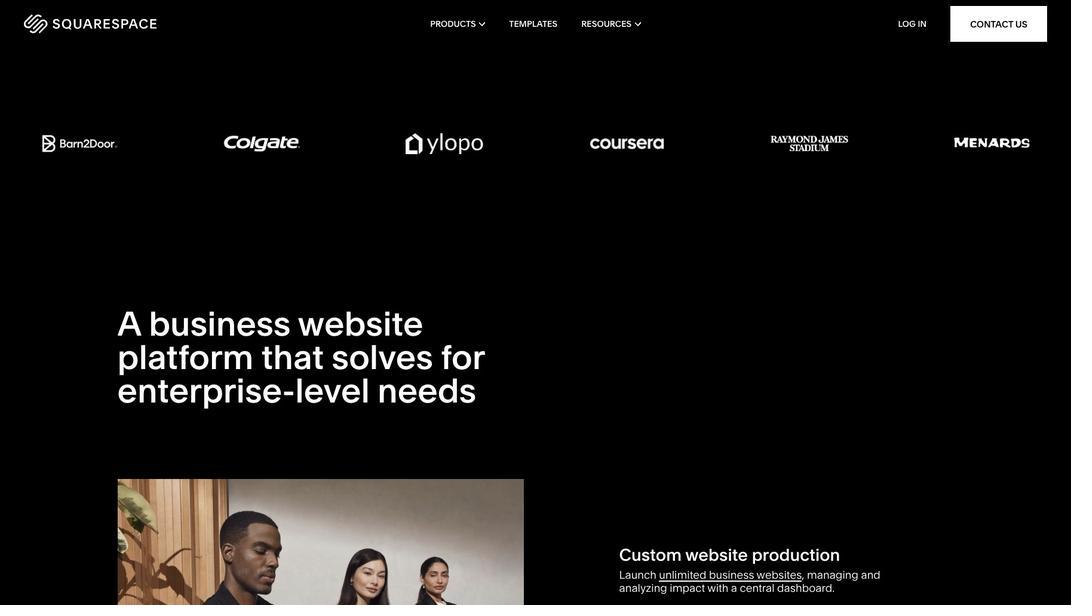 Task type: locate. For each thing, give the bounding box(es) containing it.
a
[[732, 582, 738, 595]]

needs
[[378, 371, 477, 411]]

ylopo image
[[406, 132, 483, 155]]

resources button
[[582, 0, 641, 48]]

solves
[[332, 337, 433, 378]]

0 vertical spatial website
[[298, 304, 424, 344]]

log
[[899, 19, 917, 29]]

custom website production
[[620, 545, 841, 565]]

managing
[[808, 569, 859, 582]]

launch
[[620, 569, 657, 582]]

squarespace logo image
[[24, 14, 157, 33]]

a
[[117, 304, 141, 344]]

raymond james stadium image
[[771, 136, 849, 151]]

and
[[862, 569, 881, 582]]

0 horizontal spatial website
[[298, 304, 424, 344]]

0 vertical spatial business
[[149, 304, 291, 344]]

central
[[740, 582, 775, 595]]

for
[[441, 337, 485, 378]]

analyzing
[[620, 582, 668, 595]]

website
[[298, 304, 424, 344], [686, 545, 749, 565]]

contact
[[971, 18, 1014, 30]]

templates link
[[509, 0, 558, 48]]

enterprise-
[[117, 371, 295, 411]]

1 vertical spatial website
[[686, 545, 749, 565]]

business
[[149, 304, 291, 344], [710, 569, 755, 582]]

impact
[[670, 582, 706, 595]]

1 horizontal spatial business
[[710, 569, 755, 582]]

platform
[[117, 337, 254, 378]]

squarespace logo link
[[24, 14, 229, 33]]

0 horizontal spatial business
[[149, 304, 291, 344]]

launch unlimited business websites
[[620, 569, 802, 582]]

unlimited
[[660, 569, 707, 582]]

custom
[[620, 545, 682, 565]]



Task type: vqa. For each thing, say whether or not it's contained in the screenshot.
REAL ESTATE & PROPERTIES link
no



Task type: describe. For each thing, give the bounding box(es) containing it.
1 horizontal spatial website
[[686, 545, 749, 565]]

unlimited business websites link
[[660, 569, 802, 582]]

websites
[[757, 569, 802, 582]]

1 vertical spatial business
[[710, 569, 755, 582]]

,
[[802, 569, 805, 582]]

log             in link
[[899, 19, 927, 29]]

templates
[[509, 19, 558, 29]]

us
[[1016, 18, 1028, 30]]

business inside a business website platform that solves for enterprise-level needs
[[149, 304, 291, 344]]

a business website platform that solves for enterprise-level needs
[[117, 304, 485, 411]]

contact us
[[971, 18, 1028, 30]]

colgate image
[[223, 134, 301, 153]]

, managing and analyzing impact with a central dashboard.
[[620, 569, 881, 595]]

that
[[262, 337, 324, 378]]

in
[[918, 19, 927, 29]]

website inside a business website platform that solves for enterprise-level needs
[[298, 304, 424, 344]]

with
[[708, 582, 729, 595]]

barn2door image
[[40, 132, 118, 155]]

menards image
[[954, 133, 1031, 154]]

products
[[431, 19, 476, 29]]

log             in
[[899, 19, 927, 29]]

products button
[[431, 0, 486, 48]]

contact us link
[[951, 6, 1048, 42]]

dashboard.
[[778, 582, 835, 595]]

level
[[295, 371, 370, 411]]

resources
[[582, 19, 632, 29]]

coursera image
[[588, 135, 666, 152]]

production
[[752, 545, 841, 565]]



